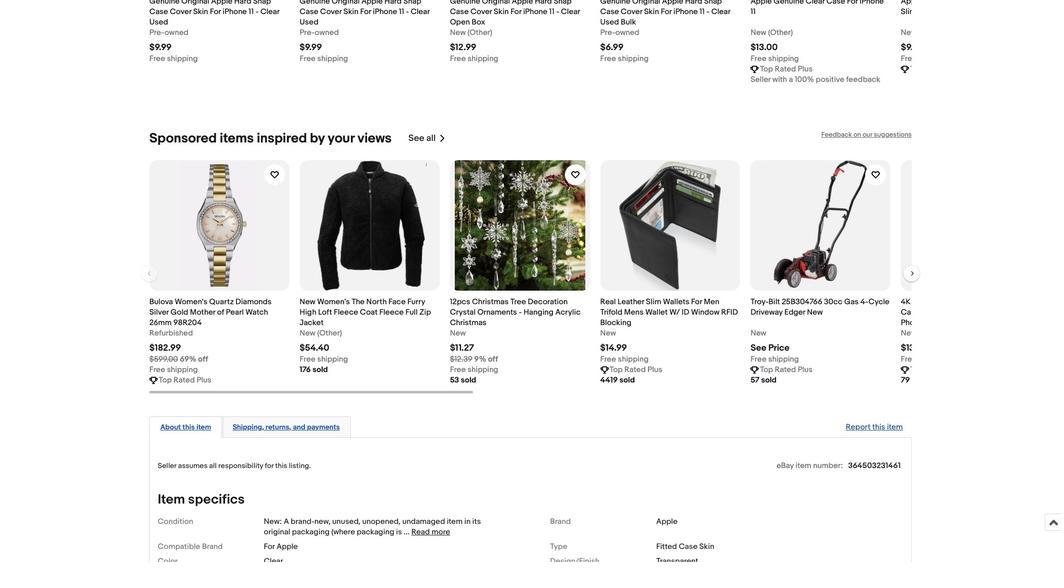 Task type: locate. For each thing, give the bounding box(es) containing it.
type
[[550, 542, 567, 552]]

iphone inside 'apple  genuine  clear case for iphone 11'
[[860, 0, 884, 6]]

shipping inside genuine original apple hard snap case cover skin for iphone 11 - clear open box new (other) $12.99 free shipping
[[468, 54, 498, 63]]

original inside genuine original apple hard snap case cover skin for iphone 11 - clear used bulk pre-owned $6.99 free shipping
[[632, 0, 660, 6]]

sold right 176
[[312, 365, 328, 375]]

new up "$11.27" text box
[[450, 328, 466, 338]]

app
[[955, 307, 970, 317]]

1 owned from the left
[[164, 27, 188, 37]]

1 horizontal spatial used
[[300, 17, 318, 27]]

$11.27
[[450, 343, 474, 353]]

sold right "4419"
[[619, 375, 635, 385]]

tab list
[[149, 414, 912, 438]]

new text field for $14.99
[[600, 328, 616, 339]]

skin inside genuine original apple hard snap case cover skin for iphone 11 - clear open box new (other) $12.99 free shipping
[[494, 7, 509, 16]]

$9.99 text field for new (other)
[[901, 42, 923, 52]]

top up the 57 sold
[[760, 365, 773, 375]]

1 horizontal spatial top rated plus text field
[[760, 365, 813, 375]]

original inside genuine original apple hard snap case cover skin for iphone 11 - clear open box new (other) $12.99 free shipping
[[482, 0, 510, 6]]

4 snap from the left
[[704, 0, 722, 6]]

0 vertical spatial open
[[982, 7, 1002, 16]]

1 vertical spatial seller
[[158, 461, 176, 470]]

1 women's from the left
[[175, 297, 207, 307]]

shipping down $12.99
[[468, 54, 498, 63]]

sold
[[312, 365, 328, 375], [461, 375, 476, 385], [619, 375, 635, 385], [761, 375, 777, 385], [912, 375, 927, 385]]

packaging
[[292, 527, 330, 537], [357, 527, 394, 537]]

2 original from the left
[[332, 0, 360, 6]]

1 new text field from the left
[[450, 328, 466, 339]]

2 cover from the left
[[320, 7, 342, 16]]

original
[[181, 0, 209, 6], [332, 0, 360, 6], [482, 0, 510, 6], [632, 0, 660, 6]]

1 vertical spatial fitted
[[656, 542, 677, 552]]

5 genuine from the left
[[774, 0, 804, 6]]

$14.99 text field
[[600, 343, 627, 353]]

rated down price
[[775, 365, 796, 375]]

1 hard from the left
[[234, 0, 251, 6]]

free shipping text field for $139.98
[[901, 354, 949, 365]]

Top Rated Plus text field
[[760, 64, 813, 74], [910, 64, 963, 74], [910, 365, 963, 375], [159, 375, 211, 386]]

shipping inside genuine original apple hard snap case cover skin for iphone 11 - clear used bulk pre-owned $6.99 free shipping
[[618, 54, 649, 63]]

2 horizontal spatial owned
[[615, 27, 639, 37]]

2 women's from the left
[[317, 297, 350, 307]]

2 off from the left
[[488, 354, 498, 364]]

4 original from the left
[[632, 0, 660, 6]]

See Price text field
[[751, 343, 790, 353]]

light
[[942, 7, 959, 16]]

(other) inside new (other) $13.00 free shipping
[[768, 27, 793, 37]]

cover up $9.99 text field
[[320, 7, 342, 16]]

3 used from the left
[[600, 17, 619, 27]]

free inside new (other) $9.99 free shipping
[[901, 54, 917, 63]]

new up the $139.98
[[901, 328, 917, 338]]

new (other) text field down slim-
[[901, 27, 943, 38]]

0 horizontal spatial new text field
[[450, 328, 466, 339]]

(other) inside new (other) $9.99 free shipping
[[918, 27, 943, 37]]

11 for pre-owned text box corresponding to owned
[[699, 7, 705, 16]]

genuine for $6.99 text field
[[600, 0, 631, 6]]

for right oem
[[994, 0, 1003, 6]]

rated up 79 sold
[[925, 365, 946, 375]]

0 horizontal spatial see
[[408, 133, 424, 144]]

- for $6.99 text field
[[706, 7, 710, 16]]

1 horizontal spatial seller
[[751, 74, 771, 84]]

price
[[768, 343, 790, 353]]

See all text field
[[408, 133, 436, 144]]

4 cover from the left
[[621, 7, 642, 16]]

top rated plus text field for $9.99
[[910, 64, 963, 74]]

3 new text field from the left
[[901, 328, 917, 339]]

free shipping text field down $54.40
[[300, 354, 348, 365]]

4419 sold text field
[[600, 375, 635, 386]]

0 horizontal spatial top rated plus text field
[[610, 365, 662, 375]]

plus up 100%
[[798, 64, 813, 74]]

new (other) text field up $12.99
[[450, 27, 492, 38]]

0 horizontal spatial owned
[[164, 27, 188, 37]]

top rated plus
[[760, 64, 813, 74], [910, 64, 963, 74], [610, 365, 662, 375], [760, 365, 813, 375], [910, 365, 963, 375], [159, 375, 211, 385]]

decoration
[[528, 297, 568, 307]]

2 horizontal spatial this
[[872, 422, 885, 432]]

genuine inside genuine original apple hard snap case cover skin for iphone 11 - clear open box new (other) $12.99 free shipping
[[450, 0, 480, 6]]

12pcs
[[450, 297, 470, 307]]

$12.39
[[450, 354, 472, 364]]

free shipping text field down $12.99
[[450, 54, 498, 64]]

north
[[366, 297, 387, 307]]

0 horizontal spatial $9.99
[[149, 42, 172, 52]]

2 genuine from the left
[[300, 0, 330, 6]]

4k digital cameras 48mp 60fps video camera wifi & app control for photography new $139.98 free shipping
[[901, 297, 1040, 364]]

new inside new (other) $9.99 free shipping
[[901, 27, 917, 37]]

free shipping text field for new text field
[[751, 354, 799, 365]]

0 vertical spatial brand
[[550, 517, 571, 527]]

2 new text field from the left
[[600, 328, 616, 339]]

sold inside new women's the north face furry high loft  fleece coat fleece full zip jacket new (other) $54.40 free shipping 176 sold
[[312, 365, 328, 375]]

iphone
[[860, 0, 884, 6], [1005, 0, 1029, 6], [223, 7, 247, 16], [373, 7, 397, 16], [523, 7, 547, 16], [673, 7, 698, 16]]

2 vertical spatial for
[[265, 461, 274, 470]]

off right 9% on the left of the page
[[488, 354, 498, 364]]

top up 'with'
[[760, 64, 773, 74]]

plus for $9.99
[[948, 64, 963, 74]]

for inside apple silicone oem case for iphone 11 slim-fitted light clear open box
[[994, 0, 1003, 6]]

top rated plus text field for see price
[[760, 365, 813, 375]]

0 vertical spatial see
[[408, 133, 424, 144]]

1 vertical spatial open
[[450, 17, 470, 27]]

top up 79 sold
[[910, 365, 923, 375]]

1 pre- from the left
[[149, 27, 164, 37]]

apple inside genuine original apple hard snap case cover skin for iphone 11 - clear open box new (other) $12.99 free shipping
[[512, 0, 533, 6]]

$9.99 text field
[[149, 42, 172, 52], [901, 42, 923, 52]]

0 horizontal spatial packaging
[[292, 527, 330, 537]]

cover up bulk
[[621, 7, 642, 16]]

1 horizontal spatial new (other) text field
[[450, 27, 492, 38]]

1 top rated plus text field from the left
[[610, 365, 662, 375]]

hard for $6.99 text field
[[685, 0, 702, 6]]

free shipping text field down pre-owned text field
[[149, 54, 198, 64]]

sold for $139.98
[[912, 375, 927, 385]]

fleece down 'the'
[[334, 307, 358, 317]]

iphone for new (other) text box associated with $12.99
[[523, 7, 547, 16]]

genuine inside genuine original apple hard snap case cover skin for iphone 11 - clear used bulk pre-owned $6.99 free shipping
[[600, 0, 631, 6]]

box inside genuine original apple hard snap case cover skin for iphone 11 - clear open box new (other) $12.99 free shipping
[[472, 17, 485, 27]]

responsibility
[[218, 461, 263, 470]]

troy-
[[751, 297, 769, 307]]

christmas down crystal
[[450, 318, 487, 328]]

shipping, returns, and payments
[[233, 423, 340, 432]]

- for $9.99 text field
[[406, 7, 409, 16]]

1 off from the left
[[198, 354, 208, 364]]

open up $12.99 text box
[[450, 17, 470, 27]]

sold right 57
[[761, 375, 777, 385]]

0 horizontal spatial seller
[[158, 461, 176, 470]]

2 snap from the left
[[403, 0, 421, 6]]

free shipping text field for $13.00
[[751, 54, 799, 64]]

4 hard from the left
[[685, 0, 702, 6]]

free shipping text field down $139.98 text box at the bottom of page
[[901, 354, 949, 365]]

hard for $9.99 text field
[[384, 0, 402, 6]]

case
[[826, 0, 845, 6], [973, 0, 992, 6], [149, 7, 168, 16], [300, 7, 318, 16], [450, 7, 469, 16], [600, 7, 619, 16], [679, 542, 697, 552]]

plus for $139.98
[[948, 365, 963, 375]]

2 horizontal spatial used
[[600, 17, 619, 27]]

feedback
[[821, 130, 852, 139]]

0 vertical spatial seller
[[751, 74, 771, 84]]

for right responsibility
[[265, 461, 274, 470]]

free shipping text field for pre-owned text box corresponding to $9.99
[[300, 54, 348, 64]]

Free shipping text field
[[149, 54, 198, 64], [300, 54, 348, 64], [600, 54, 649, 64], [751, 354, 799, 365], [149, 365, 198, 375]]

2 horizontal spatial new (other) text field
[[901, 27, 943, 38]]

top for $139.98
[[910, 365, 923, 375]]

1 horizontal spatial women's
[[317, 297, 350, 307]]

new inside 12pcs christmas tree decoration crystal ornaments - hanging acrylic christmas new $11.27 $12.39 9% off free shipping 53 sold
[[450, 328, 466, 338]]

2 horizontal spatial new text field
[[901, 328, 917, 339]]

this right about
[[182, 423, 195, 432]]

new:
[[264, 517, 282, 527]]

shipping down price
[[768, 354, 799, 364]]

free down the $599.00
[[149, 365, 165, 375]]

owned for pre-owned text box corresponding to $9.99
[[315, 27, 339, 37]]

sold for see price
[[761, 375, 777, 385]]

plus for $14.99
[[647, 365, 662, 375]]

shipping down $6.99
[[618, 54, 649, 63]]

genuine original apple hard snap case cover skin for iphone 11 - clear open box new (other) $12.99 free shipping
[[450, 0, 580, 63]]

seller assumes all responsibility for this listing.
[[158, 461, 311, 470]]

item specifics
[[158, 492, 245, 508]]

57 sold text field
[[751, 375, 777, 386]]

box
[[1004, 7, 1017, 16], [472, 17, 485, 27]]

1 vertical spatial see
[[751, 343, 766, 353]]

cycle
[[868, 297, 889, 307]]

4419 sold
[[600, 375, 635, 385]]

plus down new (other) $9.99 free shipping
[[948, 64, 963, 74]]

11 for new (other) text box associated with $12.99
[[549, 7, 554, 16]]

item right ebay
[[796, 461, 811, 471]]

top rated plus for $9.99
[[910, 64, 963, 74]]

genuine for $12.99 text box
[[450, 0, 480, 6]]

rated for $9.99
[[925, 64, 946, 74]]

- inside genuine original apple hard snap case cover skin for iphone 11 - clear open box new (other) $12.99 free shipping
[[556, 7, 559, 16]]

New (Other) text field
[[450, 27, 492, 38], [901, 27, 943, 38], [300, 328, 342, 339]]

1 horizontal spatial box
[[1004, 7, 1017, 16]]

free inside new (other) $13.00 free shipping
[[751, 54, 766, 63]]

quartz
[[209, 297, 234, 307]]

pre- inside genuine original apple hard snap case cover skin for iphone 11 - clear used bulk pre-owned $6.99 free shipping
[[600, 27, 615, 37]]

0 horizontal spatial fleece
[[334, 307, 358, 317]]

0 vertical spatial christmas
[[472, 297, 509, 307]]

new
[[450, 27, 466, 37], [751, 27, 766, 37], [901, 27, 917, 37], [300, 297, 315, 307], [807, 307, 823, 317], [300, 328, 315, 338], [450, 328, 466, 338], [600, 328, 616, 338], [751, 328, 766, 338], [901, 328, 917, 338]]

New (Other) text field
[[751, 27, 793, 38]]

0 horizontal spatial $9.99 text field
[[149, 42, 172, 52]]

shipping down $139.98 text box at the bottom of page
[[918, 354, 949, 364]]

0 horizontal spatial used
[[149, 17, 168, 27]]

2 owned from the left
[[315, 27, 339, 37]]

for down 60fps on the bottom
[[1001, 307, 1010, 317]]

0 horizontal spatial this
[[182, 423, 195, 432]]

$12.99 text field
[[450, 42, 476, 52]]

report
[[846, 422, 871, 432]]

of
[[217, 307, 224, 317]]

free down $14.99 text field
[[600, 354, 616, 364]]

2 horizontal spatial pre-
[[600, 27, 615, 37]]

1 $9.99 text field from the left
[[149, 42, 172, 52]]

1 horizontal spatial $9.99
[[300, 42, 322, 52]]

Free shipping text field
[[450, 54, 498, 64], [751, 54, 799, 64], [901, 54, 949, 64], [300, 354, 348, 365], [600, 354, 649, 365], [901, 354, 949, 365], [450, 365, 498, 375]]

top rated plus down price
[[760, 365, 813, 375]]

3 snap from the left
[[554, 0, 572, 6]]

1 horizontal spatial genuine original apple hard snap case cover skin for iphone 11 - clear used pre-owned $9.99 free shipping
[[300, 0, 430, 63]]

30cc
[[824, 297, 842, 307]]

read
[[411, 527, 430, 537]]

cover up $12.99 text box
[[470, 7, 492, 16]]

1 horizontal spatial $9.99 text field
[[901, 42, 923, 52]]

packaging down brand-
[[292, 527, 330, 537]]

this inside 'report this item' link
[[872, 422, 885, 432]]

for inside 4k digital cameras 48mp 60fps video camera wifi & app control for photography new $139.98 free shipping
[[1001, 307, 1010, 317]]

(other) up $12.99
[[467, 27, 492, 37]]

1 horizontal spatial fitted
[[919, 7, 940, 16]]

bulk
[[621, 17, 636, 27]]

sold inside text box
[[912, 375, 927, 385]]

2 $9.99 text field from the left
[[901, 42, 923, 52]]

New text field
[[450, 328, 466, 339], [600, 328, 616, 339], [901, 328, 917, 339]]

free shipping text field down $9.99 text field
[[300, 54, 348, 64]]

0 horizontal spatial new (other) text field
[[300, 328, 342, 339]]

iphone for pre-owned text box corresponding to owned
[[673, 7, 698, 16]]

2 pre- from the left
[[300, 27, 315, 37]]

2 top rated plus text field from the left
[[760, 365, 813, 375]]

pre-owned text field down bulk
[[600, 27, 639, 38]]

genuine original apple hard snap case cover skin for iphone 11 - clear used pre-owned $9.99 free shipping
[[149, 0, 279, 63], [300, 0, 430, 63]]

free shipping text field down price
[[751, 354, 799, 365]]

used for $6.99 text field
[[600, 17, 619, 27]]

shipping down light
[[918, 54, 949, 63]]

item right about
[[196, 423, 211, 432]]

0 horizontal spatial off
[[198, 354, 208, 364]]

(other) down jacket
[[317, 328, 342, 338]]

top rated plus up 4419 sold
[[610, 365, 662, 375]]

4 genuine from the left
[[600, 0, 631, 6]]

listing.
[[289, 461, 311, 470]]

item left in
[[447, 517, 463, 527]]

1 original from the left
[[181, 0, 209, 6]]

(other)
[[467, 27, 492, 37], [768, 27, 793, 37], [918, 27, 943, 37], [317, 328, 342, 338]]

Refurbished text field
[[149, 328, 193, 339]]

used inside genuine original apple hard snap case cover skin for iphone 11 - clear used bulk pre-owned $6.99 free shipping
[[600, 17, 619, 27]]

condition
[[158, 517, 193, 527]]

1 vertical spatial box
[[472, 17, 485, 27]]

2 hard from the left
[[384, 0, 402, 6]]

pre-owned text field up $9.99 text field
[[300, 27, 339, 38]]

shipping down $54.40 text box
[[317, 354, 348, 364]]

0 vertical spatial for
[[994, 0, 1003, 6]]

3 owned from the left
[[615, 27, 639, 37]]

free down pre-owned text field
[[149, 54, 165, 63]]

tree
[[510, 297, 526, 307]]

open right light
[[982, 7, 1002, 16]]

genuine up $12.99 text box
[[450, 0, 480, 6]]

trifold
[[600, 307, 622, 317]]

open inside genuine original apple hard snap case cover skin for iphone 11 - clear open box new (other) $12.99 free shipping
[[450, 17, 470, 27]]

open
[[982, 7, 1002, 16], [450, 17, 470, 27]]

see
[[408, 133, 424, 144], [751, 343, 766, 353]]

pre- for pre-owned text box corresponding to $9.99
[[300, 27, 315, 37]]

new (other) text field down jacket
[[300, 328, 342, 339]]

snap inside genuine original apple hard snap case cover skin for iphone 11 - clear used bulk pre-owned $6.99 free shipping
[[704, 0, 722, 6]]

used for $9.99 text field
[[300, 17, 318, 27]]

11 for pre-owned text field
[[249, 7, 254, 16]]

diamonds
[[236, 297, 272, 307]]

sponsored items inspired by your views
[[149, 130, 392, 146]]

free shipping text field down $14.99 text field
[[600, 354, 649, 365]]

new inside new see price free shipping
[[751, 328, 766, 338]]

0 horizontal spatial open
[[450, 17, 470, 27]]

$599.00
[[149, 354, 178, 364]]

3 cover from the left
[[470, 7, 492, 16]]

pre-owned text field for owned
[[600, 27, 639, 38]]

top for $13.00
[[760, 64, 773, 74]]

4-
[[860, 297, 868, 307]]

watch
[[246, 307, 268, 317]]

1 horizontal spatial owned
[[315, 27, 339, 37]]

1 vertical spatial christmas
[[450, 318, 487, 328]]

top rated plus for $13.00
[[760, 64, 813, 74]]

off
[[198, 354, 208, 364], [488, 354, 498, 364]]

$13.00 text field
[[751, 42, 778, 52]]

1 pre-owned text field from the left
[[300, 27, 339, 38]]

free inside genuine original apple hard snap case cover skin for iphone 11 - clear open box new (other) $12.99 free shipping
[[450, 54, 466, 63]]

$9.99 text field down slim-
[[901, 42, 923, 52]]

0 horizontal spatial genuine original apple hard snap case cover skin for iphone 11 - clear used pre-owned $9.99 free shipping
[[149, 0, 279, 63]]

hard inside genuine original apple hard snap case cover skin for iphone 11 - clear open box new (other) $12.99 free shipping
[[535, 0, 552, 6]]

snap for $9.99 text field
[[403, 0, 421, 6]]

0 horizontal spatial pre-
[[149, 27, 164, 37]]

used up pre-owned text field
[[149, 17, 168, 27]]

0 horizontal spatial pre-owned text field
[[300, 27, 339, 38]]

owned inside genuine original apple hard snap case cover skin for iphone 11 - clear used bulk pre-owned $6.99 free shipping
[[615, 27, 639, 37]]

&
[[948, 307, 953, 317]]

2 pre-owned text field from the left
[[600, 27, 639, 38]]

assumes
[[178, 461, 208, 470]]

11 inside genuine original apple hard snap case cover skin for iphone 11 - clear used bulk pre-owned $6.99 free shipping
[[699, 7, 705, 16]]

1 horizontal spatial pre-owned text field
[[600, 27, 639, 38]]

2 horizontal spatial $9.99
[[901, 42, 923, 52]]

shipping, returns, and payments button
[[233, 422, 340, 432]]

apple inside 'apple  genuine  clear case for iphone 11'
[[751, 0, 772, 6]]

- for $12.99 text box
[[556, 7, 559, 16]]

new text field for $139.98
[[901, 328, 917, 339]]

79 sold text field
[[901, 375, 927, 386]]

shipping down pre-owned text field
[[167, 54, 198, 63]]

11 inside genuine original apple hard snap case cover skin for iphone 11 - clear open box new (other) $12.99 free shipping
[[549, 7, 554, 16]]

iphone inside genuine original apple hard snap case cover skin for iphone 11 - clear used bulk pre-owned $6.99 free shipping
[[673, 7, 698, 16]]

1 horizontal spatial new text field
[[600, 328, 616, 339]]

rated down new (other) $9.99 free shipping
[[925, 64, 946, 74]]

top rated plus text field for $139.98
[[910, 365, 963, 375]]

slim
[[646, 297, 661, 307]]

57
[[751, 375, 759, 385]]

compatible brand
[[158, 542, 223, 552]]

this inside about this item "button"
[[182, 423, 195, 432]]

blocking
[[600, 318, 631, 328]]

fitted
[[919, 7, 940, 16], [656, 542, 677, 552]]

original for pre-owned text box corresponding to owned
[[632, 0, 660, 6]]

$9.99 inside new (other) $9.99 free shipping
[[901, 42, 923, 52]]

0 vertical spatial fitted
[[919, 7, 940, 16]]

top down new (other) $9.99 free shipping
[[910, 64, 923, 74]]

clear
[[806, 0, 825, 6], [260, 7, 279, 16], [411, 7, 430, 16], [561, 7, 580, 16], [711, 7, 730, 16], [961, 7, 980, 16]]

1 vertical spatial for
[[1001, 307, 1010, 317]]

free
[[149, 54, 165, 63], [300, 54, 316, 63], [450, 54, 466, 63], [600, 54, 616, 63], [751, 54, 766, 63], [901, 54, 917, 63], [300, 354, 316, 364], [600, 354, 616, 364], [751, 354, 766, 364], [901, 354, 917, 364], [149, 365, 165, 375], [450, 365, 466, 375]]

176 sold text field
[[300, 365, 328, 375]]

3 genuine from the left
[[450, 0, 480, 6]]

1 cover from the left
[[170, 7, 191, 16]]

cover inside genuine original apple hard snap case cover skin for iphone 11 - clear open box new (other) $12.99 free shipping
[[470, 7, 492, 16]]

iphone inside genuine original apple hard snap case cover skin for iphone 11 - clear open box new (other) $12.99 free shipping
[[523, 7, 547, 16]]

(where
[[331, 527, 355, 537]]

new up $12.99 text box
[[450, 27, 466, 37]]

women's inside bulova women's quartz diamonds silver gold mother of pearl watch 26mm 98r204 refurbished $182.99 $599.00 69% off free shipping
[[175, 297, 207, 307]]

ebay
[[777, 461, 794, 471]]

$9.99 text field down pre-owned text field
[[149, 42, 172, 52]]

1 horizontal spatial pre-
[[300, 27, 315, 37]]

3 original from the left
[[482, 0, 510, 6]]

this left listing. on the left
[[275, 461, 287, 470]]

new (other) text field for $54.40
[[300, 328, 342, 339]]

1 vertical spatial all
[[209, 461, 217, 470]]

top rated plus text field down 69%
[[159, 375, 211, 386]]

top rated plus down new (other) $9.99 free shipping
[[910, 64, 963, 74]]

2 used from the left
[[300, 17, 318, 27]]

report this item link
[[840, 417, 908, 437]]

1 vertical spatial brand
[[202, 542, 223, 552]]

fleece down face
[[379, 307, 404, 317]]

free shipping text field for $14.99
[[600, 354, 649, 365]]

rated for see price
[[775, 365, 796, 375]]

top rated plus text field down $14.99
[[610, 365, 662, 375]]

face
[[388, 297, 406, 307]]

top for see price
[[760, 365, 773, 375]]

sold for $14.99
[[619, 375, 635, 385]]

1 horizontal spatial all
[[426, 133, 436, 144]]

1 horizontal spatial packaging
[[357, 527, 394, 537]]

off inside 12pcs christmas tree decoration crystal ornaments - hanging acrylic christmas new $11.27 $12.39 9% off free shipping 53 sold
[[488, 354, 498, 364]]

owned
[[164, 27, 188, 37], [315, 27, 339, 37], [615, 27, 639, 37]]

mens
[[624, 307, 644, 317]]

driveway
[[751, 307, 783, 317]]

1 horizontal spatial off
[[488, 354, 498, 364]]

women's up loft
[[317, 297, 350, 307]]

see down new text field
[[751, 343, 766, 353]]

shipping down 9% on the left of the page
[[468, 365, 498, 375]]

for
[[847, 0, 858, 6], [210, 7, 221, 16], [360, 7, 371, 16], [510, 7, 521, 16], [661, 7, 672, 16], [691, 297, 702, 307], [264, 542, 275, 552]]

pre- for pre-owned text field
[[149, 27, 164, 37]]

free down see price 'text field'
[[751, 354, 766, 364]]

this
[[872, 422, 885, 432], [182, 423, 195, 432], [275, 461, 287, 470]]

christmas up the ornaments
[[472, 297, 509, 307]]

3 $9.99 from the left
[[901, 42, 923, 52]]

fitted inside apple silicone oem case for iphone 11 slim-fitted light clear open box
[[919, 7, 940, 16]]

genuine up pre-owned text field
[[149, 0, 180, 6]]

leather
[[618, 297, 644, 307]]

98r204
[[173, 318, 202, 328]]

-
[[256, 7, 259, 16], [406, 7, 409, 16], [556, 7, 559, 16], [706, 7, 710, 16], [519, 307, 522, 317]]

free shipping text field for pre-owned text box corresponding to owned
[[600, 54, 649, 64]]

hanging
[[524, 307, 554, 317]]

shipping down $14.99 text field
[[618, 354, 649, 364]]

plus for $13.00
[[798, 64, 813, 74]]

sold inside 'text box'
[[761, 375, 777, 385]]

clear inside genuine original apple hard snap case cover skin for iphone 11 - clear open box new (other) $12.99 free shipping
[[561, 7, 580, 16]]

$54.40
[[300, 343, 329, 353]]

2 fleece from the left
[[379, 307, 404, 317]]

- inside genuine original apple hard snap case cover skin for iphone 11 - clear used bulk pre-owned $6.99 free shipping
[[706, 7, 710, 16]]

0 horizontal spatial women's
[[175, 297, 207, 307]]

women's inside new women's the north face furry high loft  fleece coat fleece full zip jacket new (other) $54.40 free shipping 176 sold
[[317, 297, 350, 307]]

seller for seller with a 100% positive feedback
[[751, 74, 771, 84]]

shipping up 'with'
[[768, 54, 799, 63]]

top rated plus text field down new (other) $13.00 free shipping
[[760, 64, 813, 74]]

skin inside genuine original apple hard snap case cover skin for iphone 11 - clear used bulk pre-owned $6.99 free shipping
[[644, 7, 659, 16]]

owned for pre-owned text field
[[164, 27, 188, 37]]

top rated plus up 79 sold
[[910, 365, 963, 375]]

3 hard from the left
[[535, 0, 552, 6]]

brand right compatible
[[202, 542, 223, 552]]

women's up mother
[[175, 297, 207, 307]]

snap inside genuine original apple hard snap case cover skin for iphone 11 - clear open box new (other) $12.99 free shipping
[[554, 0, 572, 6]]

open inside apple silicone oem case for iphone 11 slim-fitted light clear open box
[[982, 7, 1002, 16]]

53 sold text field
[[450, 375, 476, 386]]

rated for $13.00
[[775, 64, 796, 74]]

see right the views
[[408, 133, 424, 144]]

skin for pre-owned text box corresponding to owned
[[644, 7, 659, 16]]

seller left 'with'
[[751, 74, 771, 84]]

for inside genuine original apple hard snap case cover skin for iphone 11 - clear open box new (other) $12.99 free shipping
[[510, 7, 521, 16]]

free down $12.39
[[450, 365, 466, 375]]

genuine up bulk
[[600, 0, 631, 6]]

0 vertical spatial box
[[1004, 7, 1017, 16]]

seller inside text box
[[751, 74, 771, 84]]

case inside 'apple  genuine  clear case for iphone 11'
[[826, 0, 845, 6]]

plus down 4k digital cameras 48mp 60fps video camera wifi & app control for photography new $139.98 free shipping
[[948, 365, 963, 375]]

new down blocking
[[600, 328, 616, 338]]

1 horizontal spatial fleece
[[379, 307, 404, 317]]

3 pre- from the left
[[600, 27, 615, 37]]

free shipping text field down $6.99
[[600, 54, 649, 64]]

cover inside genuine original apple hard snap case cover skin for iphone 11 - clear used bulk pre-owned $6.99 free shipping
[[621, 7, 642, 16]]

1 horizontal spatial see
[[751, 343, 766, 353]]

plus down new see price free shipping
[[798, 365, 813, 375]]

full
[[405, 307, 418, 317]]

new down 25b304766
[[807, 307, 823, 317]]

$12.99
[[450, 42, 476, 52]]

1 horizontal spatial open
[[982, 7, 1002, 16]]

sold right 53
[[461, 375, 476, 385]]

skin for new (other) text box associated with $12.99
[[494, 7, 509, 16]]

Pre-owned text field
[[300, 27, 339, 38], [600, 27, 639, 38]]

top rated plus text field for $13.00
[[760, 64, 813, 74]]

Seller with a 100% positive feedback text field
[[751, 74, 880, 85]]

new text field for $11.27
[[450, 328, 466, 339]]

used left bulk
[[600, 17, 619, 27]]

Top Rated Plus text field
[[610, 365, 662, 375], [760, 365, 813, 375]]

sold inside "text box"
[[619, 375, 635, 385]]

sold right 79
[[912, 375, 927, 385]]

snap for $6.99 text field
[[704, 0, 722, 6]]

seller for seller assumes all responsibility for this listing.
[[158, 461, 176, 470]]

0 horizontal spatial box
[[472, 17, 485, 27]]

new text field up the $139.98
[[901, 328, 917, 339]]

hard inside genuine original apple hard snap case cover skin for iphone 11 - clear used bulk pre-owned $6.99 free shipping
[[685, 0, 702, 6]]

w/
[[669, 307, 680, 317]]

0 vertical spatial all
[[426, 133, 436, 144]]

shipping down 69%
[[167, 365, 198, 375]]

this for report
[[872, 422, 885, 432]]

inspired
[[257, 130, 307, 146]]



Task type: vqa. For each thing, say whether or not it's contained in the screenshot.
Snap in genuine original apple hard snap case cover skin for iphone 11 - clear open box new (other) $12.99 free shipping
yes



Task type: describe. For each thing, give the bounding box(es) containing it.
and
[[293, 423, 305, 432]]

26mm
[[149, 318, 172, 328]]

this for about
[[182, 423, 195, 432]]

top rated plus down 69%
[[159, 375, 211, 385]]

fitted case skin
[[656, 542, 714, 552]]

high
[[300, 307, 316, 317]]

window
[[691, 307, 719, 317]]

report this item
[[846, 422, 903, 432]]

ebay item number: 364503231461
[[777, 461, 901, 471]]

clear inside apple silicone oem case for iphone 11 slim-fitted light clear open box
[[961, 7, 980, 16]]

cover for $9.99 text field
[[320, 7, 342, 16]]

is
[[396, 527, 402, 537]]

item inside new: a brand-new, unused, unopened, undamaged item in its original packaging (where packaging is ...
[[447, 517, 463, 527]]

free inside bulova women's quartz diamonds silver gold mother of pearl watch 26mm 98r204 refurbished $182.99 $599.00 69% off free shipping
[[149, 365, 165, 375]]

number:
[[813, 461, 843, 471]]

new women's the north face furry high loft  fleece coat fleece full zip jacket new (other) $54.40 free shipping 176 sold
[[300, 297, 431, 375]]

$139.98
[[901, 343, 931, 353]]

silver
[[149, 307, 169, 317]]

79
[[901, 375, 910, 385]]

original for pre-owned text field
[[181, 0, 209, 6]]

top for $9.99
[[910, 64, 923, 74]]

69%
[[180, 354, 196, 364]]

coat
[[360, 307, 378, 317]]

sold inside 12pcs christmas tree decoration crystal ornaments - hanging acrylic christmas new $11.27 $12.39 9% off free shipping 53 sold
[[461, 375, 476, 385]]

wallet
[[645, 307, 668, 317]]

payments
[[307, 423, 340, 432]]

1 packaging from the left
[[292, 527, 330, 537]]

original
[[264, 527, 290, 537]]

mother
[[190, 307, 215, 317]]

box inside apple silicone oem case for iphone 11 slim-fitted light clear open box
[[1004, 7, 1017, 16]]

new,
[[314, 517, 330, 527]]

shipping inside 12pcs christmas tree decoration crystal ornaments - hanging acrylic christmas new $11.27 $12.39 9% off free shipping 53 sold
[[468, 365, 498, 375]]

item
[[158, 492, 185, 508]]

free shipping text field down 9% on the left of the page
[[450, 365, 498, 375]]

a
[[284, 517, 289, 527]]

iphone for pre-owned text box corresponding to $9.99
[[373, 7, 397, 16]]

for inside real leather slim wallets for men trifold mens wallet w/ id window rfid blocking new $14.99 free shipping
[[691, 297, 702, 307]]

57 sold
[[751, 375, 777, 385]]

0 horizontal spatial all
[[209, 461, 217, 470]]

free inside 4k digital cameras 48mp 60fps video camera wifi & app control for photography new $139.98 free shipping
[[901, 354, 917, 364]]

apple inside genuine original apple hard snap case cover skin for iphone 11 - clear used bulk pre-owned $6.99 free shipping
[[662, 0, 683, 6]]

$6.99 text field
[[600, 42, 624, 52]]

women's for jacket
[[317, 297, 350, 307]]

original for pre-owned text box corresponding to $9.99
[[332, 0, 360, 6]]

cover for $6.99 text field
[[621, 7, 642, 16]]

cover for $12.99 text box
[[470, 7, 492, 16]]

new up the high
[[300, 297, 315, 307]]

case inside genuine original apple hard snap case cover skin for iphone 11 - clear used bulk pre-owned $6.99 free shipping
[[600, 7, 619, 16]]

1 snap from the left
[[253, 0, 271, 6]]

$13.00
[[751, 42, 778, 52]]

for apple
[[264, 542, 298, 552]]

$9.99 text field
[[300, 42, 322, 52]]

about
[[160, 423, 181, 432]]

...
[[404, 527, 410, 537]]

photography
[[901, 318, 946, 328]]

apple inside apple silicone oem case for iphone 11 slim-fitted light clear open box
[[901, 0, 922, 6]]

views
[[357, 130, 392, 146]]

shipping inside real leather slim wallets for men trifold mens wallet w/ id window rfid blocking new $14.99 free shipping
[[618, 354, 649, 364]]

plus for see price
[[798, 365, 813, 375]]

new (other) text field for $12.99
[[450, 27, 492, 38]]

troy-bilt 25b304766 30cc gas 4-cycle driveway edger new
[[751, 297, 889, 317]]

for inside 'apple  genuine  clear case for iphone 11'
[[847, 0, 858, 6]]

apple  genuine  clear case for iphone 11
[[751, 0, 884, 16]]

pre-owned text field for $9.99
[[300, 27, 339, 38]]

digital
[[912, 297, 935, 307]]

furry
[[407, 297, 425, 307]]

wifi
[[931, 307, 946, 317]]

oem
[[954, 0, 971, 6]]

top rated plus for $14.99
[[610, 365, 662, 375]]

item right report
[[887, 422, 903, 432]]

shipping inside new women's the north face furry high loft  fleece coat fleece full zip jacket new (other) $54.40 free shipping 176 sold
[[317, 354, 348, 364]]

new inside new (other) $13.00 free shipping
[[751, 27, 766, 37]]

free shipping text field down the $599.00
[[149, 365, 198, 375]]

top rated plus for see price
[[760, 365, 813, 375]]

1 genuine original apple hard snap case cover skin for iphone 11 - clear used pre-owned $9.99 free shipping from the left
[[149, 0, 279, 63]]

1 horizontal spatial this
[[275, 461, 287, 470]]

off inside bulova women's quartz diamonds silver gold mother of pearl watch 26mm 98r204 refurbished $182.99 $599.00 69% off free shipping
[[198, 354, 208, 364]]

unused,
[[332, 517, 360, 527]]

skin for pre-owned text box corresponding to $9.99
[[343, 7, 358, 16]]

see inside new see price free shipping
[[751, 343, 766, 353]]

our
[[863, 130, 872, 139]]

new (other) text field for $9.99
[[901, 27, 943, 38]]

its
[[472, 517, 481, 527]]

iphone inside apple silicone oem case for iphone 11 slim-fitted light clear open box
[[1005, 0, 1029, 6]]

$54.40 text field
[[300, 343, 329, 353]]

free shipping text field for $9.99
[[901, 54, 949, 64]]

top rated plus for $139.98
[[910, 365, 963, 375]]

snap for $12.99 text box
[[554, 0, 572, 6]]

rated for $14.99
[[624, 365, 646, 375]]

bulova women's quartz diamonds silver gold mother of pearl watch 26mm 98r204 refurbished $182.99 $599.00 69% off free shipping
[[149, 297, 272, 375]]

a
[[789, 74, 793, 84]]

$11.27 text field
[[450, 343, 474, 353]]

sponsored
[[149, 130, 217, 146]]

shipping inside 4k digital cameras 48mp 60fps video camera wifi & app control for photography new $139.98 free shipping
[[918, 354, 949, 364]]

zip
[[419, 307, 431, 317]]

$14.99
[[600, 343, 627, 353]]

2 packaging from the left
[[357, 527, 394, 537]]

176
[[300, 365, 311, 375]]

1 genuine from the left
[[149, 0, 180, 6]]

new inside troy-bilt 25b304766 30cc gas 4-cycle driveway edger new
[[807, 307, 823, 317]]

(other) inside genuine original apple hard snap case cover skin for iphone 11 - clear open box new (other) $12.99 free shipping
[[467, 27, 492, 37]]

original for new (other) text box associated with $12.99
[[482, 0, 510, 6]]

0 horizontal spatial brand
[[202, 542, 223, 552]]

iphone for pre-owned text field
[[223, 7, 247, 16]]

acrylic
[[555, 307, 581, 317]]

the
[[352, 297, 365, 307]]

by
[[310, 130, 325, 146]]

free shipping text field for pre-owned text field
[[149, 54, 198, 64]]

1 fleece from the left
[[334, 307, 358, 317]]

- inside 12pcs christmas tree decoration crystal ornaments - hanging acrylic christmas new $11.27 $12.39 9% off free shipping 53 sold
[[519, 307, 522, 317]]

shipping inside bulova women's quartz diamonds silver gold mother of pearl watch 26mm 98r204 refurbished $182.99 $599.00 69% off free shipping
[[167, 365, 198, 375]]

new inside genuine original apple hard snap case cover skin for iphone 11 - clear open box new (other) $12.99 free shipping
[[450, 27, 466, 37]]

edger
[[784, 307, 805, 317]]

women's for $182.99
[[175, 297, 207, 307]]

read more
[[411, 527, 450, 537]]

in
[[464, 517, 471, 527]]

11 inside 'apple  genuine  clear case for iphone 11'
[[751, 7, 756, 16]]

hard for $12.99 text box
[[535, 0, 552, 6]]

11 inside apple silicone oem case for iphone 11 slim-fitted light clear open box
[[1031, 0, 1036, 6]]

free inside real leather slim wallets for men trifold mens wallet w/ id window rfid blocking new $14.99 free shipping
[[600, 354, 616, 364]]

79 sold
[[901, 375, 927, 385]]

bulova
[[149, 297, 173, 307]]

top down the $599.00
[[159, 375, 172, 385]]

free down $9.99 text field
[[300, 54, 316, 63]]

tab list containing about this item
[[149, 414, 912, 438]]

shipping inside new (other) $9.99 free shipping
[[918, 54, 949, 63]]

shipping inside new (other) $13.00 free shipping
[[768, 54, 799, 63]]

men
[[704, 297, 719, 307]]

feedback
[[846, 74, 880, 84]]

for for 11
[[994, 0, 1003, 6]]

silicone
[[924, 0, 953, 6]]

new down jacket
[[300, 328, 315, 338]]

rated for $139.98
[[925, 365, 946, 375]]

bilt
[[769, 297, 780, 307]]

apple silicone oem case for iphone 11 slim-fitted light clear open box
[[901, 0, 1036, 16]]

1 $9.99 from the left
[[149, 42, 172, 52]]

ornaments
[[477, 307, 517, 317]]

free inside 12pcs christmas tree decoration crystal ornaments - hanging acrylic christmas new $11.27 $12.39 9% off free shipping 53 sold
[[450, 365, 466, 375]]

case inside genuine original apple hard snap case cover skin for iphone 11 - clear open box new (other) $12.99 free shipping
[[450, 7, 469, 16]]

1 used from the left
[[149, 17, 168, 27]]

$182.99 text field
[[149, 343, 181, 353]]

$139.98 text field
[[901, 343, 931, 353]]

9%
[[474, 354, 486, 364]]

clear inside genuine original apple hard snap case cover skin for iphone 11 - clear used bulk pre-owned $6.99 free shipping
[[711, 7, 730, 16]]

clear inside 'apple  genuine  clear case for iphone 11'
[[806, 0, 825, 6]]

new inside 4k digital cameras 48mp 60fps video camera wifi & app control for photography new $139.98 free shipping
[[901, 328, 917, 338]]

suggestions
[[874, 130, 912, 139]]

shipping down $9.99 text field
[[317, 54, 348, 63]]

more
[[432, 527, 450, 537]]

case inside apple silicone oem case for iphone 11 slim-fitted light clear open box
[[973, 0, 992, 6]]

12pcs christmas tree decoration crystal ornaments - hanging acrylic christmas new $11.27 $12.39 9% off free shipping 53 sold
[[450, 297, 581, 385]]

2 genuine original apple hard snap case cover skin for iphone 11 - clear used pre-owned $9.99 free shipping from the left
[[300, 0, 430, 63]]

free inside new see price free shipping
[[751, 354, 766, 364]]

genuine inside 'apple  genuine  clear case for iphone 11'
[[774, 0, 804, 6]]

about this item
[[160, 423, 211, 432]]

top rated plus text field for $14.99
[[610, 365, 662, 375]]

free inside genuine original apple hard snap case cover skin for iphone 11 - clear used bulk pre-owned $6.99 free shipping
[[600, 54, 616, 63]]

item inside "button"
[[196, 423, 211, 432]]

specifics
[[188, 492, 245, 508]]

new: a brand-new, unused, unopened, undamaged item in its original packaging (where packaging is ...
[[264, 517, 481, 537]]

compatible
[[158, 542, 200, 552]]

4k
[[901, 297, 911, 307]]

camera
[[901, 307, 929, 317]]

rated down 69%
[[174, 375, 195, 385]]

2 $9.99 from the left
[[300, 42, 322, 52]]

plus down previous price $599.00 69% off text field
[[197, 375, 211, 385]]

free shipping text field for $54.40
[[300, 354, 348, 365]]

1 horizontal spatial brand
[[550, 517, 571, 527]]

gas
[[844, 297, 859, 307]]

11 for pre-owned text box corresponding to $9.99
[[399, 7, 404, 16]]

53
[[450, 375, 459, 385]]

new inside real leather slim wallets for men trifold mens wallet w/ id window rfid blocking new $14.99 free shipping
[[600, 328, 616, 338]]

skin for pre-owned text field
[[193, 7, 208, 16]]

unopened,
[[362, 517, 401, 527]]

$9.99 text field for pre-owned
[[149, 42, 172, 52]]

genuine for $9.99 text field
[[300, 0, 330, 6]]

control
[[972, 307, 999, 317]]

brand-
[[291, 517, 314, 527]]

for inside genuine original apple hard snap case cover skin for iphone 11 - clear used bulk pre-owned $6.99 free shipping
[[661, 7, 672, 16]]

100%
[[795, 74, 814, 84]]

(other) inside new women's the north face furry high loft  fleece coat fleece full zip jacket new (other) $54.40 free shipping 176 sold
[[317, 328, 342, 338]]

previous price $599.00 69% off text field
[[149, 354, 208, 365]]

loft
[[318, 307, 332, 317]]

free inside new women's the north face furry high loft  fleece coat fleece full zip jacket new (other) $54.40 free shipping 176 sold
[[300, 354, 316, 364]]

for for listing.
[[265, 461, 274, 470]]

previous price $12.39 9% off text field
[[450, 354, 498, 365]]

New text field
[[751, 328, 766, 339]]

feedback on our suggestions link
[[821, 130, 912, 139]]

Pre-owned text field
[[149, 27, 188, 38]]

free shipping text field for $12.99
[[450, 54, 498, 64]]

top for $14.99
[[610, 365, 623, 375]]

0 horizontal spatial fitted
[[656, 542, 677, 552]]

shipping inside new see price free shipping
[[768, 354, 799, 364]]



